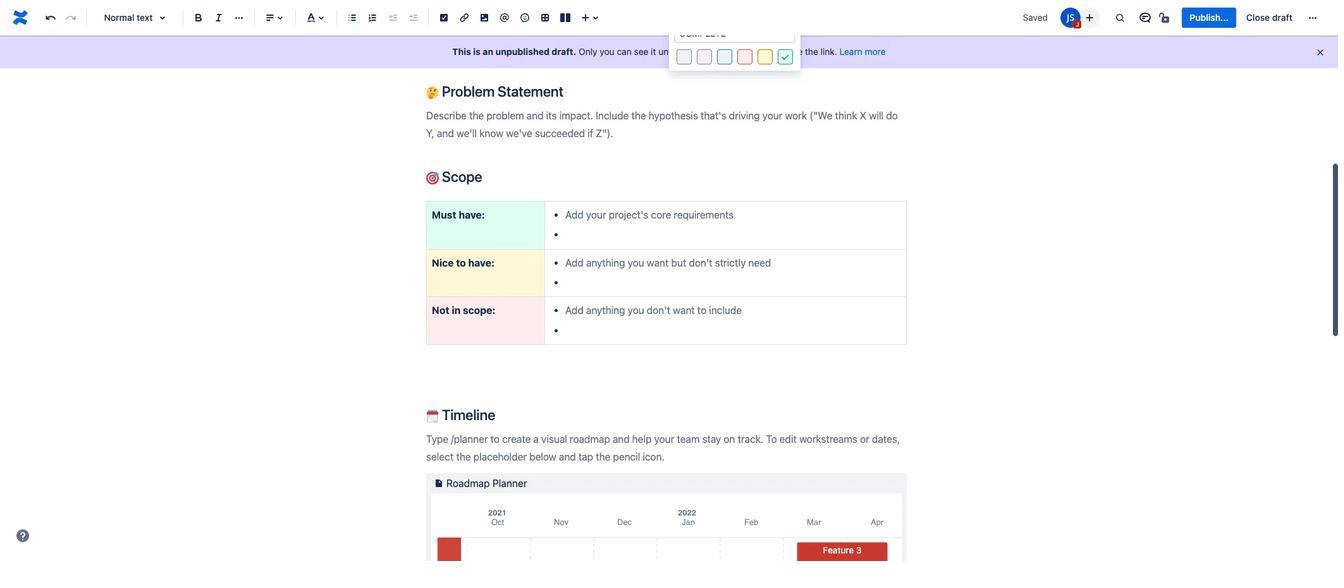 Task type: locate. For each thing, give the bounding box(es) containing it.
have: right must
[[459, 209, 485, 221]]

not in scope:
[[432, 305, 496, 317]]

problem
[[442, 83, 495, 100]]

an
[[483, 46, 494, 57]]

close
[[1247, 12, 1271, 23]]

or
[[735, 46, 744, 57]]

emoji image
[[518, 10, 533, 25]]

this is an unpublished draft. only you can see it until you publish it or give someone the link. learn more
[[453, 46, 886, 57]]

have: right the to
[[468, 257, 495, 269]]

draft
[[1273, 12, 1293, 23]]

0 horizontal spatial you
[[600, 46, 615, 57]]

it
[[651, 46, 656, 57], [728, 46, 733, 57]]

the
[[805, 46, 819, 57]]

roadmap
[[447, 478, 490, 490]]

comment icon image
[[1138, 10, 1154, 25]]

add image, video, or file image
[[477, 10, 492, 25]]

action item image
[[437, 10, 452, 25]]

undo ⌘z image
[[43, 10, 58, 25]]

you right until
[[679, 46, 693, 57]]

numbered list ⌘⇧7 image
[[365, 10, 380, 25]]

1 horizontal spatial it
[[728, 46, 733, 57]]

1 it from the left
[[651, 46, 656, 57]]

statement
[[498, 83, 564, 100]]

nice
[[432, 257, 454, 269]]

give
[[746, 46, 763, 57]]

jacob simon image
[[1061, 8, 1082, 28]]

no restrictions image
[[1159, 10, 1174, 25]]

you
[[600, 46, 615, 57], [679, 46, 693, 57]]

learn more link
[[840, 46, 886, 57]]

have:
[[459, 209, 485, 221], [468, 257, 495, 269]]

it left or
[[728, 46, 733, 57]]

:calendar_spiral: image
[[426, 411, 439, 423], [426, 411, 439, 423]]

publish... button
[[1183, 8, 1237, 28]]

scope:
[[463, 305, 496, 317]]

:dart: image
[[426, 172, 439, 185], [426, 172, 439, 185]]

Set a status field
[[676, 24, 795, 42]]

it right see
[[651, 46, 656, 57]]

redo ⌘⇧z image
[[63, 10, 78, 25]]

:thinking: image
[[426, 87, 439, 99]]

must
[[432, 209, 457, 221]]

manage connected data image
[[762, 36, 778, 51]]

outdent ⇧tab image
[[385, 10, 400, 25]]

chart image
[[736, 36, 752, 51]]

1 vertical spatial have:
[[468, 257, 495, 269]]

bullet list ⌘⇧8 image
[[345, 10, 360, 25]]

close draft button
[[1239, 8, 1301, 28]]

learn
[[840, 46, 863, 57]]

link image
[[457, 10, 472, 25]]

confluence image
[[10, 8, 30, 28], [10, 8, 30, 28]]

help image
[[15, 529, 30, 544]]

problem statement
[[439, 83, 564, 100]]

nice to have:
[[432, 257, 495, 269]]

layouts image
[[558, 10, 573, 25]]

see
[[634, 46, 649, 57]]

0 horizontal spatial it
[[651, 46, 656, 57]]

:thinking: image
[[426, 87, 439, 99]]

you left can at the top left
[[600, 46, 615, 57]]

remove image
[[814, 36, 829, 51]]

1 horizontal spatial you
[[679, 46, 693, 57]]



Task type: vqa. For each thing, say whether or not it's contained in the screenshot.
to
yes



Task type: describe. For each thing, give the bounding box(es) containing it.
can
[[617, 46, 632, 57]]

saved
[[1023, 12, 1048, 23]]

in
[[452, 305, 461, 317]]

dismiss image
[[1316, 47, 1326, 58]]

editable content region
[[406, 0, 1069, 562]]

roadmap planner image
[[431, 476, 447, 492]]

2 it from the left
[[728, 46, 733, 57]]

more image
[[1306, 10, 1321, 25]]

cell background image
[[705, 36, 721, 51]]

only
[[579, 46, 598, 57]]

normal text
[[104, 12, 153, 23]]

more formatting image
[[232, 10, 247, 25]]

1 you from the left
[[600, 46, 615, 57]]

someone
[[766, 46, 803, 57]]

close draft
[[1247, 12, 1293, 23]]

2 you from the left
[[679, 46, 693, 57]]

scope
[[439, 169, 483, 186]]

align left image
[[263, 10, 278, 25]]

mention image
[[497, 10, 512, 25]]

publish...
[[1190, 12, 1229, 23]]

bold ⌘b image
[[191, 10, 206, 25]]

copy image
[[788, 36, 804, 51]]

normal text button
[[92, 4, 178, 32]]

0 vertical spatial have:
[[459, 209, 485, 221]]

timeline
[[439, 407, 496, 424]]

roadmap planner
[[447, 478, 527, 490]]

is
[[473, 46, 481, 57]]

to
[[456, 257, 466, 269]]

indent tab image
[[406, 10, 421, 25]]

table image
[[538, 10, 553, 25]]

must have:
[[432, 209, 485, 221]]

more
[[865, 46, 886, 57]]

publish
[[696, 46, 725, 57]]

text
[[137, 12, 153, 23]]

not
[[432, 305, 450, 317]]

until
[[659, 46, 676, 57]]

this
[[453, 46, 471, 57]]

normal
[[104, 12, 134, 23]]

link.
[[821, 46, 838, 57]]

unpublished
[[496, 46, 550, 57]]

italic ⌘i image
[[211, 10, 227, 25]]

planner
[[493, 478, 527, 490]]

find and replace image
[[1113, 10, 1128, 25]]

draft.
[[552, 46, 577, 57]]

green image
[[779, 50, 793, 65]]

invite to edit image
[[1083, 10, 1098, 25]]



